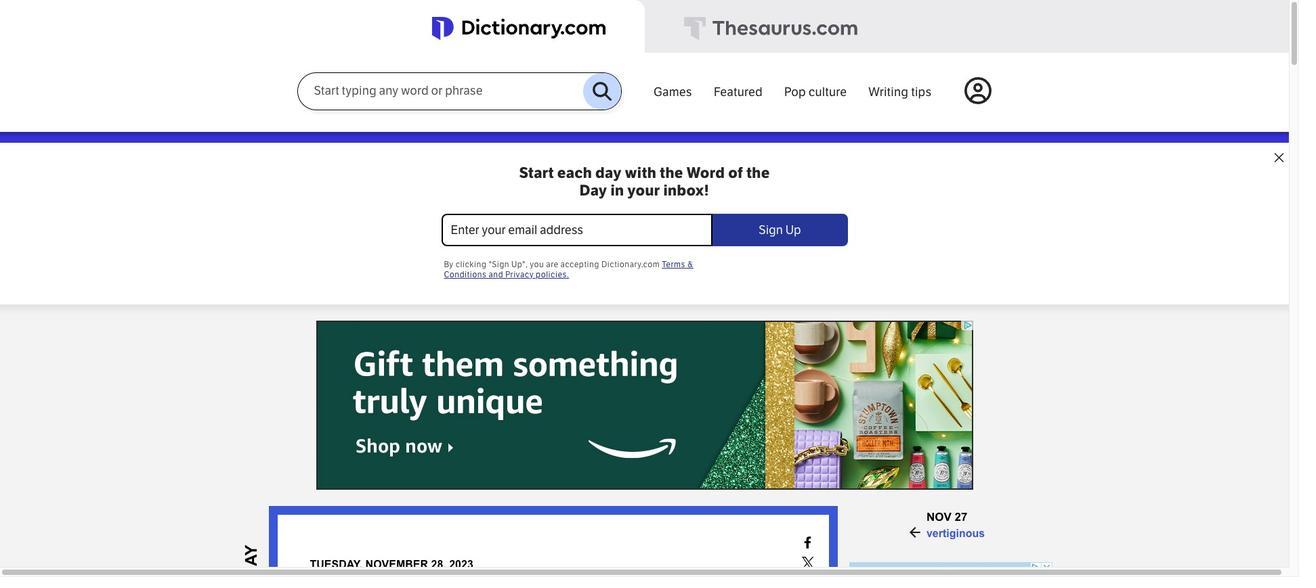 Task type: locate. For each thing, give the bounding box(es) containing it.
advertisement region
[[316, 321, 973, 490], [849, 563, 1052, 578]]

✕ button
[[1264, 143, 1294, 173]]

day
[[580, 182, 607, 200]]

0 horizontal spatial day
[[241, 545, 259, 578]]

terms & conditions and privacy policies. link
[[444, 260, 694, 280]]

dictionary.com
[[601, 260, 660, 269]]

you
[[530, 260, 544, 269]]

28,
[[431, 559, 446, 571]]

games
[[654, 84, 692, 99]]

the
[[660, 165, 683, 182], [746, 165, 770, 182]]

the right of on the top right
[[746, 165, 770, 182]]

day
[[595, 165, 622, 182], [241, 545, 259, 578]]

the up inbox!
[[660, 165, 683, 182]]

writing tips
[[869, 84, 932, 99]]

terms & conditions and privacy policies.
[[444, 260, 694, 280]]

0 vertical spatial day
[[595, 165, 622, 182]]

up",
[[511, 260, 528, 269]]

games link
[[643, 78, 703, 103]]

Start typing any word or phrase text field
[[298, 83, 583, 99]]

1 horizontal spatial the
[[746, 165, 770, 182]]

Enter your email address email field
[[441, 214, 712, 246]]

0 vertical spatial advertisement region
[[316, 321, 973, 490]]

1 horizontal spatial day
[[595, 165, 622, 182]]

start
[[519, 165, 554, 182]]

0 horizontal spatial the
[[660, 165, 683, 182]]

terms
[[662, 260, 685, 269]]

privacy
[[505, 270, 534, 280]]

pop culture
[[784, 84, 847, 99]]

november
[[365, 559, 428, 571]]

are
[[546, 260, 559, 269]]

None submit
[[712, 214, 848, 246]]

writing tips link
[[858, 78, 943, 103]]

your
[[627, 182, 660, 200]]

27
[[955, 511, 967, 524]]

&
[[687, 260, 694, 269]]

start each day with the word of the day in your inbox!
[[519, 165, 770, 200]]

conditions
[[444, 270, 487, 280]]

of
[[728, 165, 743, 182]]

by clicking "sign up", you are accepting dictionary.com
[[444, 260, 662, 269]]



Task type: vqa. For each thing, say whether or not it's contained in the screenshot.
VIDEO PLAYER REGION
no



Task type: describe. For each thing, give the bounding box(es) containing it.
tips
[[911, 84, 932, 99]]

2023
[[449, 559, 473, 571]]

in
[[611, 182, 624, 200]]

1 vertical spatial advertisement region
[[849, 563, 1052, 578]]

pages menu element
[[643, 69, 991, 132]]

each
[[557, 165, 592, 182]]

policies.
[[536, 270, 569, 280]]

pop culture link
[[773, 78, 858, 103]]

inbox!
[[663, 182, 709, 200]]

switch site tab list
[[0, 0, 1289, 55]]

by
[[444, 260, 454, 269]]

with
[[625, 165, 656, 182]]

1 the from the left
[[660, 165, 683, 182]]

tuesday,
[[310, 559, 362, 571]]

featured
[[714, 84, 763, 99]]

tuesday, november 28, 2023
[[310, 559, 473, 571]]

nov 27 vertiginous
[[927, 511, 985, 540]]

accepting
[[560, 260, 599, 269]]

nov
[[927, 511, 951, 524]]

1 vertical spatial day
[[241, 545, 259, 578]]

2 the from the left
[[746, 165, 770, 182]]

vertiginous
[[927, 528, 985, 540]]

and
[[489, 270, 503, 280]]

featured link
[[703, 78, 773, 103]]

pop
[[784, 84, 806, 99]]

day inside start each day with the word of the day in your inbox!
[[595, 165, 622, 182]]

writing
[[869, 84, 909, 99]]

clicking
[[456, 260, 487, 269]]

"sign
[[489, 260, 509, 269]]

word
[[687, 165, 725, 182]]

✕
[[1274, 150, 1284, 166]]

culture
[[809, 84, 847, 99]]



